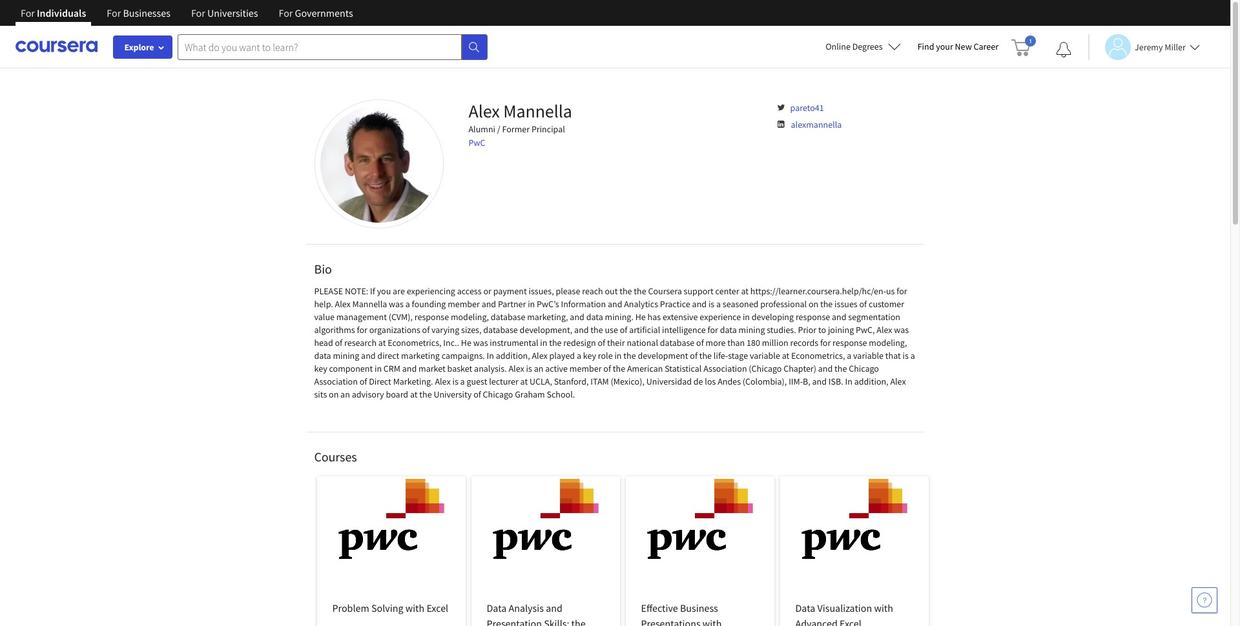 Task type: describe. For each thing, give the bounding box(es) containing it.
pwc link
[[469, 137, 485, 149]]

the down marketing.
[[419, 389, 432, 400]]

0 horizontal spatial mining
[[333, 350, 359, 362]]

1 vertical spatial database
[[483, 324, 518, 336]]

in down seasoned on the top of page
[[743, 311, 750, 323]]

coursera image
[[16, 36, 98, 57]]

basket
[[447, 363, 472, 375]]

profile image
[[314, 99, 443, 229]]

development,
[[520, 324, 572, 336]]

1 horizontal spatial data
[[586, 311, 603, 323]]

visualization
[[817, 602, 872, 615]]

presentation
[[487, 617, 542, 627]]

use
[[605, 324, 618, 336]]

for businesses
[[107, 6, 170, 19]]

the down https://learner.coursera.help/hc/en-
[[820, 298, 833, 310]]

0 horizontal spatial response
[[415, 311, 449, 323]]

experience
[[700, 311, 741, 323]]

with for solving
[[405, 602, 425, 615]]

you
[[377, 285, 391, 297]]

alex up the lecturer
[[509, 363, 524, 375]]

direct
[[369, 376, 391, 388]]

campaigns.
[[442, 350, 485, 362]]

founding
[[412, 298, 446, 310]]

pwc
[[469, 137, 485, 149]]

find
[[918, 41, 934, 52]]

0 horizontal spatial was
[[389, 298, 404, 310]]

marketing.
[[393, 376, 433, 388]]

alex down note:
[[335, 298, 351, 310]]

varying
[[431, 324, 459, 336]]

intelligence
[[662, 324, 706, 336]]

businesses
[[123, 6, 170, 19]]

stage
[[728, 350, 748, 362]]

0 horizontal spatial in
[[487, 350, 494, 362]]

management
[[336, 311, 387, 323]]

marketing,
[[527, 311, 568, 323]]

head
[[314, 337, 333, 349]]

and up marketing.
[[402, 363, 417, 375]]

please
[[314, 285, 343, 297]]

at up seasoned on the top of page
[[741, 285, 749, 297]]

issues,
[[529, 285, 554, 297]]

show notifications image
[[1056, 42, 1072, 57]]

a up 'experience' at the right
[[716, 298, 721, 310]]

prior
[[798, 324, 817, 336]]

board
[[386, 389, 408, 400]]

their
[[607, 337, 625, 349]]

What do you want to learn? text field
[[178, 34, 462, 60]]

iim-
[[789, 376, 803, 388]]

effective business presentations wit link
[[626, 477, 774, 627]]

0 vertical spatial he
[[635, 311, 646, 323]]

for right 'us' in the top of the page
[[897, 285, 907, 297]]

for up more
[[708, 324, 718, 336]]

and down or in the top of the page
[[482, 298, 496, 310]]

organizations
[[369, 324, 420, 336]]

data for data analysis and presentation skills: th
[[487, 602, 507, 615]]

isb.
[[829, 376, 843, 388]]

support
[[684, 285, 714, 297]]

the up the analytics
[[634, 285, 646, 297]]

data analysis and presentation skills: th link
[[471, 477, 620, 627]]

explore button
[[113, 36, 172, 59]]

is up ucla,
[[526, 363, 532, 375]]

online degrees
[[826, 41, 883, 52]]

issues
[[835, 298, 858, 310]]

please
[[556, 285, 580, 297]]

2 vertical spatial database
[[660, 337, 695, 349]]

crm
[[384, 363, 400, 375]]

or
[[483, 285, 491, 297]]

alex down that at the right bottom of the page
[[890, 376, 906, 388]]

analysis.
[[474, 363, 507, 375]]

the down national
[[624, 350, 636, 362]]

for for individuals
[[21, 6, 35, 19]]

de
[[694, 376, 703, 388]]

shopping cart: 1 item image
[[1012, 36, 1036, 56]]

and down information
[[570, 311, 584, 323]]

marketing
[[401, 350, 440, 362]]

and up redesign
[[574, 324, 589, 336]]

ucla,
[[530, 376, 552, 388]]

of left "varying"
[[422, 324, 430, 336]]

2 horizontal spatial data
[[720, 324, 737, 336]]

0 vertical spatial association
[[704, 363, 747, 375]]

(mexico),
[[611, 376, 645, 388]]

national
[[627, 337, 658, 349]]

jeremy miller button
[[1088, 34, 1200, 60]]

data for data visualization with advanced excel
[[795, 602, 815, 615]]

practice
[[660, 298, 690, 310]]

alex up the active at the left bottom of the page
[[532, 350, 548, 362]]

customer
[[869, 298, 904, 310]]

stanford,
[[554, 376, 589, 388]]

banner navigation
[[10, 0, 363, 36]]

reach
[[582, 285, 603, 297]]

1 vertical spatial he
[[461, 337, 471, 349]]

partner
[[498, 298, 526, 310]]

0 vertical spatial key
[[583, 350, 596, 362]]

at up graham
[[520, 376, 528, 388]]

in down issues,
[[528, 298, 535, 310]]

of up statistical
[[690, 350, 698, 362]]

2 vertical spatial was
[[473, 337, 488, 349]]

instrumental
[[490, 337, 538, 349]]

development
[[638, 350, 688, 362]]

b,
[[803, 376, 810, 388]]

pwc,
[[856, 324, 875, 336]]

degrees
[[852, 41, 883, 52]]

guest
[[467, 376, 487, 388]]

component
[[329, 363, 373, 375]]

presentations
[[641, 617, 701, 627]]

find your new career
[[918, 41, 999, 52]]

with for visualization
[[874, 602, 893, 615]]

access
[[457, 285, 482, 297]]

are
[[393, 285, 405, 297]]

alex mannella alumni / former principal pwc
[[469, 99, 572, 149]]

0 vertical spatial member
[[448, 298, 480, 310]]

effective business presentations wit
[[641, 602, 722, 627]]

a down joining
[[847, 350, 852, 362]]

the up isb.
[[835, 363, 847, 375]]

redesign
[[563, 337, 596, 349]]

joining
[[828, 324, 854, 336]]

1 horizontal spatial an
[[534, 363, 543, 375]]

0 vertical spatial modeling,
[[451, 311, 489, 323]]

inc..
[[443, 337, 459, 349]]

a right that at the right bottom of the page
[[911, 350, 915, 362]]

in right role
[[615, 350, 622, 362]]

(chicago
[[749, 363, 782, 375]]

of down algorithms at the bottom of page
[[335, 337, 342, 349]]

1 vertical spatial in
[[845, 376, 853, 388]]

is right that at the right bottom of the page
[[903, 350, 909, 362]]

help center image
[[1197, 593, 1212, 608]]

of down role
[[604, 363, 611, 375]]

at down marketing.
[[410, 389, 418, 400]]

business
[[680, 602, 718, 615]]



Task type: vqa. For each thing, say whether or not it's contained in the screenshot.
the middle group
no



Task type: locate. For each thing, give the bounding box(es) containing it.
association down component
[[314, 376, 358, 388]]

member up itam
[[570, 363, 602, 375]]

new
[[955, 41, 972, 52]]

0 horizontal spatial mannella
[[352, 298, 387, 310]]

association up andes on the bottom right of page
[[704, 363, 747, 375]]

if
[[370, 285, 375, 297]]

and right b,
[[812, 376, 827, 388]]

a
[[405, 298, 410, 310], [716, 298, 721, 310], [577, 350, 581, 362], [847, 350, 852, 362], [911, 350, 915, 362], [460, 376, 465, 388]]

alex up the alumni
[[469, 99, 500, 123]]

180
[[747, 337, 760, 349]]

than
[[727, 337, 745, 349]]

life-
[[714, 350, 728, 362]]

1 vertical spatial member
[[570, 363, 602, 375]]

chicago down the lecturer
[[483, 389, 513, 400]]

with inside data visualization with advanced excel
[[874, 602, 893, 615]]

0 horizontal spatial chicago
[[483, 389, 513, 400]]

alumni
[[469, 123, 495, 135]]

for down management
[[357, 324, 367, 336]]

universidad
[[646, 376, 692, 388]]

experiencing
[[407, 285, 455, 297]]

0 vertical spatial was
[[389, 298, 404, 310]]

data up presentation
[[487, 602, 507, 615]]

variable
[[750, 350, 780, 362], [853, 350, 884, 362]]

an up ucla,
[[534, 363, 543, 375]]

modeling, up that at the right bottom of the page
[[869, 337, 907, 349]]

the up played
[[549, 337, 562, 349]]

1 horizontal spatial in
[[845, 376, 853, 388]]

1 horizontal spatial key
[[583, 350, 596, 362]]

with right 'solving'
[[405, 602, 425, 615]]

2 data from the left
[[795, 602, 815, 615]]

is up university on the bottom left of the page
[[452, 376, 458, 388]]

courses
[[314, 449, 357, 465]]

of down guest
[[474, 389, 481, 400]]

1 data from the left
[[487, 602, 507, 615]]

0 horizontal spatial modeling,
[[451, 311, 489, 323]]

miller
[[1165, 41, 1186, 53]]

a down the basket at the bottom of the page
[[460, 376, 465, 388]]

to
[[818, 324, 826, 336]]

he up campaigns.
[[461, 337, 471, 349]]

professional
[[760, 298, 807, 310]]

problem solving with excel link
[[317, 477, 465, 627]]

school.
[[547, 389, 575, 400]]

statistical
[[665, 363, 702, 375]]

0 horizontal spatial excel
[[427, 602, 448, 615]]

for for businesses
[[107, 6, 121, 19]]

2 for from the left
[[107, 6, 121, 19]]

alex
[[469, 99, 500, 123], [335, 298, 351, 310], [877, 324, 892, 336], [532, 350, 548, 362], [509, 363, 524, 375], [435, 376, 451, 388], [890, 376, 906, 388]]

individuals
[[37, 6, 86, 19]]

addition, down instrumental
[[496, 350, 530, 362]]

1 vertical spatial on
[[329, 389, 339, 400]]

0 vertical spatial chicago
[[849, 363, 879, 375]]

2 with from the left
[[874, 602, 893, 615]]

0 horizontal spatial data
[[487, 602, 507, 615]]

1 vertical spatial was
[[894, 324, 909, 336]]

key left role
[[583, 350, 596, 362]]

mining up component
[[333, 350, 359, 362]]

0 vertical spatial database
[[491, 311, 525, 323]]

mining up 180
[[739, 324, 765, 336]]

0 vertical spatial mannella
[[503, 99, 572, 123]]

1 horizontal spatial on
[[809, 298, 819, 310]]

an
[[534, 363, 543, 375], [340, 389, 350, 400]]

has
[[648, 311, 661, 323]]

addition, down that at the right bottom of the page
[[854, 376, 889, 388]]

0 horizontal spatial addition,
[[496, 350, 530, 362]]

your
[[936, 41, 953, 52]]

0 horizontal spatial he
[[461, 337, 471, 349]]

and up joining
[[832, 311, 846, 323]]

2 horizontal spatial was
[[894, 324, 909, 336]]

analytics
[[624, 298, 658, 310]]

econometrics, down records on the right of page
[[791, 350, 845, 362]]

data up advanced
[[795, 602, 815, 615]]

excel right 'solving'
[[427, 602, 448, 615]]

of up role
[[598, 337, 605, 349]]

2 horizontal spatial response
[[833, 337, 867, 349]]

the left life-
[[699, 350, 712, 362]]

american
[[627, 363, 663, 375]]

key
[[583, 350, 596, 362], [314, 363, 327, 375]]

direct
[[377, 350, 399, 362]]

data down "head"
[[314, 350, 331, 362]]

on right sits
[[329, 389, 339, 400]]

1 horizontal spatial was
[[473, 337, 488, 349]]

and down support
[[692, 298, 707, 310]]

was down are
[[389, 298, 404, 310]]

1 vertical spatial modeling,
[[869, 337, 907, 349]]

for down to
[[820, 337, 831, 349]]

0 horizontal spatial data
[[314, 350, 331, 362]]

and down out
[[608, 298, 622, 310]]

seasoned
[[723, 298, 759, 310]]

response up prior
[[796, 311, 830, 323]]

university
[[434, 389, 472, 400]]

a down redesign
[[577, 350, 581, 362]]

explore
[[124, 41, 154, 53]]

1 vertical spatial data
[[720, 324, 737, 336]]

research
[[344, 337, 377, 349]]

1 vertical spatial addition,
[[854, 376, 889, 388]]

1 for from the left
[[21, 6, 35, 19]]

he down the analytics
[[635, 311, 646, 323]]

value
[[314, 311, 335, 323]]

for individuals
[[21, 6, 86, 19]]

0 vertical spatial excel
[[427, 602, 448, 615]]

1 vertical spatial key
[[314, 363, 327, 375]]

1 horizontal spatial chicago
[[849, 363, 879, 375]]

for left the governments
[[279, 6, 293, 19]]

1 horizontal spatial member
[[570, 363, 602, 375]]

problem
[[332, 602, 369, 615]]

0 vertical spatial econometrics,
[[388, 337, 442, 349]]

0 vertical spatial in
[[487, 350, 494, 362]]

1 horizontal spatial data
[[795, 602, 815, 615]]

the left use
[[591, 324, 603, 336]]

1 horizontal spatial excel
[[840, 617, 862, 627]]

the up (mexico), at the bottom of the page
[[613, 363, 625, 375]]

was down 'sizes,'
[[473, 337, 488, 349]]

records
[[790, 337, 818, 349]]

was up that at the right bottom of the page
[[894, 324, 909, 336]]

database down intelligence
[[660, 337, 695, 349]]

more
[[706, 337, 726, 349]]

that
[[885, 350, 901, 362]]

advisory
[[352, 389, 384, 400]]

excel inside the problem solving with excel link
[[427, 602, 448, 615]]

in
[[528, 298, 535, 310], [743, 311, 750, 323], [540, 337, 547, 349], [615, 350, 622, 362], [375, 363, 382, 375]]

0 horizontal spatial association
[[314, 376, 358, 388]]

response down founding
[[415, 311, 449, 323]]

for
[[897, 285, 907, 297], [357, 324, 367, 336], [708, 324, 718, 336], [820, 337, 831, 349]]

effective
[[641, 602, 678, 615]]

for for governments
[[279, 6, 293, 19]]

and up isb.
[[818, 363, 833, 375]]

of right use
[[620, 324, 627, 336]]

with right visualization
[[874, 602, 893, 615]]

excel inside data visualization with advanced excel
[[840, 617, 862, 627]]

note:
[[345, 285, 368, 297]]

key up sits
[[314, 363, 327, 375]]

data
[[586, 311, 603, 323], [720, 324, 737, 336], [314, 350, 331, 362]]

a up (cvm),
[[405, 298, 410, 310]]

1 horizontal spatial variable
[[853, 350, 884, 362]]

los
[[705, 376, 716, 388]]

itam
[[591, 376, 609, 388]]

in down development,
[[540, 337, 547, 349]]

0 vertical spatial on
[[809, 298, 819, 310]]

is up 'experience' at the right
[[709, 298, 715, 310]]

developing
[[752, 311, 794, 323]]

1 horizontal spatial he
[[635, 311, 646, 323]]

/
[[497, 123, 500, 135]]

alex up university on the bottom left of the page
[[435, 376, 451, 388]]

0 horizontal spatial on
[[329, 389, 339, 400]]

2 variable from the left
[[853, 350, 884, 362]]

find your new career link
[[911, 39, 1005, 55]]

3 for from the left
[[191, 6, 205, 19]]

1 horizontal spatial modeling,
[[869, 337, 907, 349]]

for governments
[[279, 6, 353, 19]]

problem solving with excel
[[332, 602, 448, 615]]

database up instrumental
[[483, 324, 518, 336]]

jeremy
[[1135, 41, 1163, 53]]

data up than
[[720, 324, 737, 336]]

in
[[487, 350, 494, 362], [845, 376, 853, 388]]

of up segmentation
[[859, 298, 867, 310]]

data down information
[[586, 311, 603, 323]]

the right out
[[620, 285, 632, 297]]

0 horizontal spatial key
[[314, 363, 327, 375]]

0 vertical spatial data
[[586, 311, 603, 323]]

1 vertical spatial association
[[314, 376, 358, 388]]

mannella up principal
[[503, 99, 572, 123]]

econometrics, up the marketing
[[388, 337, 442, 349]]

of left more
[[696, 337, 704, 349]]

1 horizontal spatial with
[[874, 602, 893, 615]]

and inside data analysis and presentation skills: th
[[546, 602, 562, 615]]

online degrees button
[[815, 32, 911, 61]]

andes
[[718, 376, 741, 388]]

1 horizontal spatial response
[[796, 311, 830, 323]]

1 horizontal spatial addition,
[[854, 376, 889, 388]]

in up direct
[[375, 363, 382, 375]]

million
[[762, 337, 788, 349]]

0 horizontal spatial econometrics,
[[388, 337, 442, 349]]

1 vertical spatial an
[[340, 389, 350, 400]]

4 for from the left
[[279, 6, 293, 19]]

2 vertical spatial data
[[314, 350, 331, 362]]

mannella inside alex mannella alumni / former principal pwc
[[503, 99, 572, 123]]

pareto41 link
[[790, 102, 824, 114]]

mannella inside please note: if you are experiencing access or payment issues, please reach out the the coursera support center at https://learner.coursera.help/hc/en-us for help. alex mannella was a founding member and partner in pwc's information and analytics practice and is a seasoned professional on the issues of customer value management (cvm), response modeling, database marketing, and data mining. he has extensive experience in developing response and segmentation algorithms for organizations of varying sizes, database development, and the use of artificial intelligence for data mining studies. prior to joining pwc, alex was head of research at econometrics, inc.. he was instrumental in the redesign of their national database of more than 180 million records for response modeling, data mining and direct marketing campaigns. in addition, alex played a key role in the development of the life-stage variable at econometrics, a variable that is a key component in crm and market basket analysis. alex is an active member of the american statistical association (chicago chapter) and the chicago association of direct marketing. alex is a guest lecturer at ucla, stanford, itam (mexico), universidad de los andes (colombia), iim-b, and isb. in addition, alex sits on an advisory board at the university of chicago graham school.
[[352, 298, 387, 310]]

mannella down if on the left top of the page
[[352, 298, 387, 310]]

at up direct
[[378, 337, 386, 349]]

1 variable from the left
[[750, 350, 780, 362]]

principal
[[532, 123, 565, 135]]

0 horizontal spatial variable
[[750, 350, 780, 362]]

1 with from the left
[[405, 602, 425, 615]]

the
[[620, 285, 632, 297], [634, 285, 646, 297], [820, 298, 833, 310], [591, 324, 603, 336], [549, 337, 562, 349], [624, 350, 636, 362], [699, 350, 712, 362], [613, 363, 625, 375], [835, 363, 847, 375], [419, 389, 432, 400]]

skills:
[[544, 617, 569, 627]]

active
[[545, 363, 568, 375]]

for
[[21, 6, 35, 19], [107, 6, 121, 19], [191, 6, 205, 19], [279, 6, 293, 19]]

for for universities
[[191, 6, 205, 19]]

1 vertical spatial excel
[[840, 617, 862, 627]]

bio
[[314, 261, 332, 277]]

database down partner
[[491, 311, 525, 323]]

alexmannella
[[791, 119, 842, 130]]

1 vertical spatial chicago
[[483, 389, 513, 400]]

artificial
[[629, 324, 660, 336]]

1 horizontal spatial mining
[[739, 324, 765, 336]]

in right isb.
[[845, 376, 853, 388]]

advanced
[[795, 617, 838, 627]]

1 horizontal spatial econometrics,
[[791, 350, 845, 362]]

at down the million
[[782, 350, 789, 362]]

analysis
[[509, 602, 544, 615]]

mining.
[[605, 311, 634, 323]]

0 vertical spatial mining
[[739, 324, 765, 336]]

on down https://learner.coursera.help/hc/en-
[[809, 298, 819, 310]]

on
[[809, 298, 819, 310], [329, 389, 339, 400]]

data inside data visualization with advanced excel
[[795, 602, 815, 615]]

0 horizontal spatial member
[[448, 298, 480, 310]]

addition,
[[496, 350, 530, 362], [854, 376, 889, 388]]

1 horizontal spatial association
[[704, 363, 747, 375]]

segmentation
[[848, 311, 900, 323]]

chicago down pwc,
[[849, 363, 879, 375]]

an left advisory
[[340, 389, 350, 400]]

and up skills:
[[546, 602, 562, 615]]

data analysis and presentation skills: th
[[487, 602, 586, 627]]

alex inside alex mannella alumni / former principal pwc
[[469, 99, 500, 123]]

1 vertical spatial mannella
[[352, 298, 387, 310]]

for universities
[[191, 6, 258, 19]]

excel down visualization
[[840, 617, 862, 627]]

response down joining
[[833, 337, 867, 349]]

0 vertical spatial an
[[534, 363, 543, 375]]

(colombia),
[[743, 376, 787, 388]]

of up advisory
[[360, 376, 367, 388]]

for left universities
[[191, 6, 205, 19]]

coursera
[[648, 285, 682, 297]]

1 horizontal spatial mannella
[[503, 99, 572, 123]]

role
[[598, 350, 613, 362]]

alex down segmentation
[[877, 324, 892, 336]]

is
[[709, 298, 715, 310], [903, 350, 909, 362], [526, 363, 532, 375], [452, 376, 458, 388]]

0 horizontal spatial an
[[340, 389, 350, 400]]

for left individuals
[[21, 6, 35, 19]]

1 vertical spatial mining
[[333, 350, 359, 362]]

1 vertical spatial econometrics,
[[791, 350, 845, 362]]

excel
[[427, 602, 448, 615], [840, 617, 862, 627]]

0 horizontal spatial with
[[405, 602, 425, 615]]

and down research at the bottom of page
[[361, 350, 376, 362]]

data inside data analysis and presentation skills: th
[[487, 602, 507, 615]]

None search field
[[178, 34, 488, 60]]

former
[[502, 123, 530, 135]]

modeling, up 'sizes,'
[[451, 311, 489, 323]]

0 vertical spatial addition,
[[496, 350, 530, 362]]



